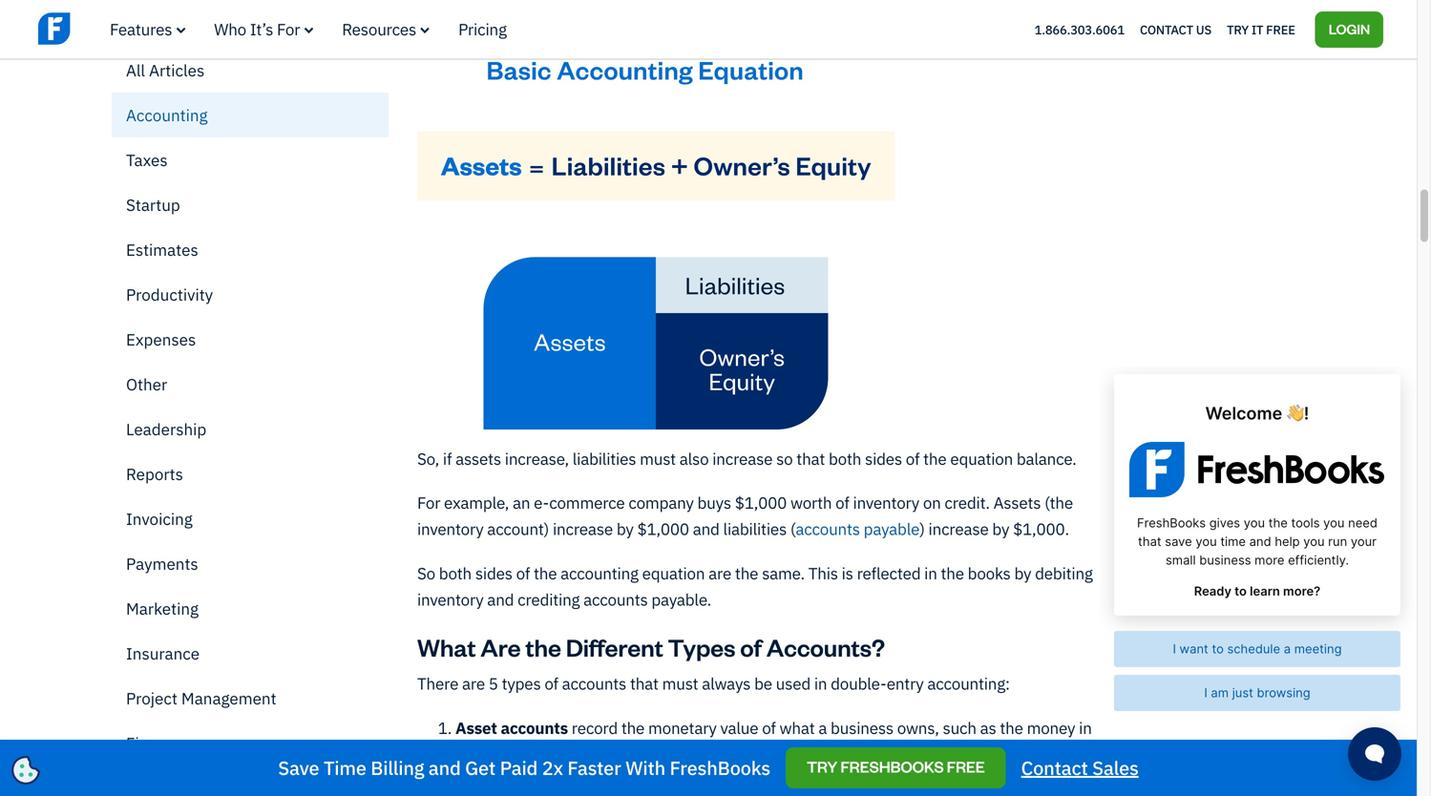 Task type: describe. For each thing, give the bounding box(es) containing it.
the left books
[[941, 563, 964, 584]]

features
[[110, 19, 172, 40]]

reports link
[[112, 452, 389, 497]]

in for tools/equipment,
[[1079, 718, 1092, 739]]

tools/equipment,
[[608, 744, 730, 765]]

resources link
[[342, 19, 430, 40]]

an
[[513, 492, 530, 513]]

the inside record the amount a business owes on things like lines of credit or a mortgage
[[640, 770, 663, 791]]

2 horizontal spatial increase
[[929, 519, 989, 540]]

project management
[[126, 688, 277, 709]]

of inside record the monetary value of what a business owns, such as the money in its checking account, tools/equipment, and buildings
[[762, 718, 776, 739]]

0 horizontal spatial for
[[277, 19, 300, 40]]

so,
[[417, 448, 439, 469]]

and inside 'for example, an e-commerce company buys $1,000 worth of inventory on credit. assets (the inventory account) increase by $1,000 and liabilities ('
[[693, 519, 720, 540]]

there
[[417, 673, 459, 694]]

paid
[[500, 756, 538, 781]]

for example, an e-commerce company buys $1,000 worth of inventory on credit. assets (the inventory account) increase by $1,000 and liabilities (
[[417, 492, 1073, 540]]

owes
[[804, 770, 841, 791]]

free for try it free
[[1267, 21, 1296, 37]]

record for liability accounts
[[590, 770, 636, 791]]

try freshbooks free link
[[786, 748, 1006, 789]]

what
[[417, 631, 476, 663]]

all
[[126, 60, 145, 81]]

accounts down different
[[562, 673, 627, 694]]

amount
[[666, 770, 721, 791]]

also
[[680, 448, 709, 469]]

reflected
[[857, 563, 921, 584]]

types
[[668, 631, 736, 663]]

(
[[791, 519, 796, 540]]

invoicing
[[126, 509, 193, 530]]

assets
[[994, 492, 1041, 513]]

contact us link
[[1140, 17, 1212, 42]]

commerce
[[549, 492, 625, 513]]

estimates
[[126, 239, 198, 260]]

estimates link
[[112, 227, 389, 272]]

contact us
[[1140, 21, 1212, 37]]

a inside record the monetary value of what a business owns, such as the money in its checking account, tools/equipment, and buildings
[[819, 718, 827, 739]]

business inside record the amount a business owes on things like lines of credit or a mortgage
[[737, 770, 800, 791]]

contact sales
[[1022, 756, 1139, 781]]

assets
[[456, 448, 501, 469]]

pricing link
[[459, 19, 507, 40]]

the left the same.
[[735, 563, 759, 584]]

who
[[214, 19, 246, 40]]

company
[[629, 492, 694, 513]]

are inside the so both sides of the accounting equation are the same. this is reflected in the books by debiting inventory and crediting accounts payable.
[[709, 563, 732, 584]]

sides inside the so both sides of the accounting equation are the same. this is reflected in the books by debiting inventory and crediting accounts payable.
[[475, 563, 513, 584]]

accounts down worth
[[796, 519, 860, 540]]

0 vertical spatial inventory
[[853, 492, 920, 513]]

liabilities inside 'for example, an e-commerce company buys $1,000 worth of inventory on credit. assets (the inventory account) increase by $1,000 and liabilities ('
[[723, 519, 787, 540]]

0 vertical spatial must
[[640, 448, 676, 469]]

what
[[780, 718, 815, 739]]

1.866.303.6061 link
[[1035, 21, 1125, 37]]

marketing
[[126, 598, 199, 619]]

increase inside 'for example, an e-commerce company buys $1,000 worth of inventory on credit. assets (the inventory account) increase by $1,000 and liabilities ('
[[553, 519, 613, 540]]

time
[[324, 756, 367, 781]]

value
[[721, 718, 759, 739]]

other link
[[112, 362, 389, 407]]

record the monetary value of what a business owns, such as the money in its checking account, tools/equipment, and buildings
[[456, 718, 1092, 765]]

marketing link
[[112, 586, 389, 631]]

all articles link
[[112, 48, 389, 93]]

like
[[914, 770, 938, 791]]

different
[[566, 631, 663, 663]]

example,
[[444, 492, 509, 513]]

so, if assets increase, liabilities must also increase so that both sides of the equation balance.
[[417, 448, 1077, 469]]

invoicing link
[[112, 497, 389, 542]]

try freshbooks free
[[807, 757, 985, 777]]

startup
[[126, 194, 180, 215]]

asset accounts
[[456, 718, 568, 739]]

if
[[443, 448, 452, 469]]

record for asset accounts
[[572, 718, 618, 739]]

0 vertical spatial $1,000
[[735, 492, 787, 513]]

books
[[968, 563, 1011, 584]]

login
[[1329, 19, 1371, 37]]

so
[[777, 448, 793, 469]]

1.866.303.6061
[[1035, 21, 1125, 37]]

who it's for
[[214, 19, 300, 40]]

billing
[[371, 756, 424, 781]]

both inside the so both sides of the accounting equation are the same. this is reflected in the books by debiting inventory and crediting accounts payable.
[[439, 563, 472, 584]]

e-
[[534, 492, 549, 513]]

5
[[489, 673, 498, 694]]

money
[[1027, 718, 1076, 739]]

all articles
[[126, 60, 205, 81]]

accounting link
[[112, 93, 389, 138]]

project
[[126, 688, 178, 709]]

buildings
[[764, 744, 829, 765]]

cookie consent banner dialog
[[14, 562, 301, 782]]

accounts up checking
[[501, 718, 568, 739]]

buys
[[698, 492, 732, 513]]

credit.
[[945, 492, 990, 513]]

0 vertical spatial liabilities
[[573, 448, 636, 469]]

monetary
[[648, 718, 717, 739]]

0 vertical spatial sides
[[865, 448, 903, 469]]

types
[[502, 673, 541, 694]]

get
[[465, 756, 496, 781]]

reports
[[126, 464, 183, 485]]

1 vertical spatial $1,000
[[638, 519, 689, 540]]

accounts inside the so both sides of the accounting equation are the same. this is reflected in the books by debiting inventory and crediting accounts payable.
[[584, 589, 648, 610]]

payments
[[126, 553, 198, 574]]

accounting
[[126, 105, 208, 126]]

it
[[1252, 21, 1264, 37]]

as
[[981, 718, 997, 739]]

productivity
[[126, 284, 213, 305]]

0 horizontal spatial a
[[725, 770, 734, 791]]

same.
[[762, 563, 805, 584]]

project management link
[[112, 676, 389, 721]]

so both sides of the accounting equation are the same. this is reflected in the books by debiting inventory and crediting accounts payable.
[[417, 563, 1093, 610]]

inventory inside the so both sides of the accounting equation are the same. this is reflected in the books by debiting inventory and crediting accounts payable.
[[417, 589, 484, 610]]

owns,
[[897, 718, 939, 739]]



Task type: locate. For each thing, give the bounding box(es) containing it.
0 horizontal spatial in
[[814, 673, 827, 694]]

us
[[1196, 21, 1212, 37]]

must
[[640, 448, 676, 469], [662, 673, 699, 694]]

try left it
[[1227, 21, 1249, 37]]

1 horizontal spatial for
[[417, 492, 441, 513]]

0 horizontal spatial liabilities
[[573, 448, 636, 469]]

0 horizontal spatial increase
[[553, 519, 613, 540]]

features link
[[110, 19, 186, 40]]

freshbooks
[[670, 756, 771, 781], [841, 757, 944, 777]]

2x
[[542, 756, 563, 781]]

double-
[[831, 673, 887, 694]]

free
[[1267, 21, 1296, 37], [947, 757, 985, 777]]

used
[[776, 673, 811, 694]]

0 horizontal spatial that
[[630, 673, 659, 694]]

1 vertical spatial must
[[662, 673, 699, 694]]

who it's for link
[[214, 19, 313, 40]]

in
[[925, 563, 938, 584], [814, 673, 827, 694], [1079, 718, 1092, 739]]

and
[[693, 519, 720, 540], [487, 589, 514, 610], [734, 744, 761, 765], [429, 756, 461, 781]]

so
[[417, 563, 436, 584]]

freshbooks down value
[[670, 756, 771, 781]]

and inside the so both sides of the accounting equation are the same. this is reflected in the books by debiting inventory and crediting accounts payable.
[[487, 589, 514, 610]]

2 vertical spatial in
[[1079, 718, 1092, 739]]

business down buildings
[[737, 770, 800, 791]]

0 vertical spatial equation
[[951, 448, 1013, 469]]

0 horizontal spatial on
[[845, 770, 863, 791]]

accounts
[[796, 519, 860, 540], [584, 589, 648, 610], [562, 673, 627, 694], [501, 718, 568, 739], [519, 770, 586, 791]]

)
[[920, 519, 925, 540]]

1 horizontal spatial by
[[993, 519, 1010, 540]]

0 horizontal spatial free
[[947, 757, 985, 777]]

finance
[[126, 733, 183, 754]]

a right what
[[819, 718, 827, 739]]

and inside record the monetary value of what a business owns, such as the money in its checking account, tools/equipment, and buildings
[[734, 744, 761, 765]]

liabilities
[[573, 448, 636, 469], [723, 519, 787, 540]]

must left also
[[640, 448, 676, 469]]

of right types
[[545, 673, 559, 694]]

accounting
[[561, 563, 639, 584]]

0 horizontal spatial equation
[[642, 563, 705, 584]]

0 vertical spatial business
[[831, 718, 894, 739]]

are
[[709, 563, 732, 584], [462, 673, 485, 694]]

increase down commerce
[[553, 519, 613, 540]]

0 vertical spatial try
[[1227, 21, 1249, 37]]

the right as
[[1000, 718, 1024, 739]]

1 horizontal spatial on
[[923, 492, 941, 513]]

in right reflected
[[925, 563, 938, 584]]

for
[[277, 19, 300, 40], [417, 492, 441, 513]]

by right books
[[1015, 563, 1032, 584]]

1 vertical spatial liabilities
[[723, 519, 787, 540]]

of inside the so both sides of the accounting equation are the same. this is reflected in the books by debiting inventory and crediting accounts payable.
[[516, 563, 530, 584]]

login link
[[1316, 11, 1384, 48]]

that
[[797, 448, 825, 469], [630, 673, 659, 694]]

in right money
[[1079, 718, 1092, 739]]

try for try it free
[[1227, 21, 1249, 37]]

2 vertical spatial inventory
[[417, 589, 484, 610]]

1 vertical spatial free
[[947, 757, 985, 777]]

increase left so on the bottom
[[713, 448, 773, 469]]

record inside record the monetary value of what a business owns, such as the money in its checking account, tools/equipment, and buildings
[[572, 718, 618, 739]]

sides up payable
[[865, 448, 903, 469]]

0 horizontal spatial both
[[439, 563, 472, 584]]

try for try freshbooks free
[[807, 757, 838, 777]]

liability accounts
[[456, 770, 586, 791]]

on inside record the amount a business owes on things like lines of credit or a mortgage
[[845, 770, 863, 791]]

entry
[[887, 673, 924, 694]]

contact for contact sales
[[1022, 756, 1088, 781]]

1 vertical spatial that
[[630, 673, 659, 694]]

illustration: basic accounting equation image
[[417, 59, 895, 430]]

1 vertical spatial for
[[417, 492, 441, 513]]

1 horizontal spatial equation
[[951, 448, 1013, 469]]

accounting:
[[928, 673, 1010, 694]]

pricing
[[459, 19, 507, 40]]

in inside record the monetary value of what a business owns, such as the money in its checking account, tools/equipment, and buildings
[[1079, 718, 1092, 739]]

finance link
[[112, 721, 389, 766]]

0 vertical spatial in
[[925, 563, 938, 584]]

0 horizontal spatial are
[[462, 673, 485, 694]]

account,
[[543, 744, 604, 765]]

accounts payable link
[[796, 519, 920, 540]]

with
[[626, 756, 666, 781]]

both up worth
[[829, 448, 862, 469]]

of up the accounts payable link
[[836, 492, 850, 513]]

0 vertical spatial for
[[277, 19, 300, 40]]

1 horizontal spatial $1,000
[[735, 492, 787, 513]]

try down what
[[807, 757, 838, 777]]

free for try freshbooks free
[[947, 757, 985, 777]]

1 vertical spatial business
[[737, 770, 800, 791]]

this
[[809, 563, 838, 584]]

contact sales link
[[1022, 755, 1139, 781]]

business
[[831, 718, 894, 739], [737, 770, 800, 791]]

of
[[906, 448, 920, 469], [836, 492, 850, 513], [516, 563, 530, 584], [740, 631, 762, 663], [545, 673, 559, 694], [762, 718, 776, 739], [979, 770, 993, 791]]

0 vertical spatial free
[[1267, 21, 1296, 37]]

freshbooks logo image
[[38, 10, 186, 47]]

inventory down 'so'
[[417, 589, 484, 610]]

increase down the credit.
[[929, 519, 989, 540]]

by down company
[[617, 519, 634, 540]]

1 vertical spatial on
[[845, 770, 863, 791]]

freshbooks down owns,
[[841, 757, 944, 777]]

on inside 'for example, an e-commerce company buys $1,000 worth of inventory on credit. assets (the inventory account) increase by $1,000 and liabilities ('
[[923, 492, 941, 513]]

both right 'so'
[[439, 563, 472, 584]]

1 horizontal spatial liabilities
[[723, 519, 787, 540]]

of up )
[[906, 448, 920, 469]]

insurance link
[[112, 631, 389, 676]]

inventory down example,
[[417, 519, 484, 540]]

of up crediting on the left bottom
[[516, 563, 530, 584]]

1 horizontal spatial business
[[831, 718, 894, 739]]

save time billing and get paid 2x faster with freshbooks
[[278, 756, 771, 781]]

such
[[943, 718, 977, 739]]

sides down account)
[[475, 563, 513, 584]]

equation up the credit.
[[951, 448, 1013, 469]]

for right it's
[[277, 19, 300, 40]]

must down types
[[662, 673, 699, 694]]

lines
[[942, 770, 976, 791]]

accounts down 'accounting'
[[584, 589, 648, 610]]

the right are
[[526, 631, 561, 663]]

accounts down account, on the bottom left of page
[[519, 770, 586, 791]]

1 horizontal spatial a
[[819, 718, 827, 739]]

record inside record the amount a business owes on things like lines of credit or a mortgage
[[590, 770, 636, 791]]

credit
[[997, 770, 1038, 791]]

of inside record the amount a business owes on things like lines of credit or a mortgage
[[979, 770, 993, 791]]

inventory up payable
[[853, 492, 920, 513]]

0 horizontal spatial business
[[737, 770, 800, 791]]

contact for contact us
[[1140, 21, 1194, 37]]

leadership
[[126, 419, 207, 440]]

in inside the so both sides of the accounting equation are the same. this is reflected in the books by debiting inventory and crediting accounts payable.
[[925, 563, 938, 584]]

a right or
[[1060, 770, 1068, 791]]

and up are
[[487, 589, 514, 610]]

0 vertical spatial record
[[572, 718, 618, 739]]

cookie preferences image
[[11, 756, 40, 785]]

by
[[617, 519, 634, 540], [993, 519, 1010, 540], [1015, 563, 1032, 584]]

free right it
[[1267, 21, 1296, 37]]

$1,000 down company
[[638, 519, 689, 540]]

account)
[[487, 519, 549, 540]]

0 horizontal spatial by
[[617, 519, 634, 540]]

1 vertical spatial inventory
[[417, 519, 484, 540]]

1 horizontal spatial are
[[709, 563, 732, 584]]

1 vertical spatial in
[[814, 673, 827, 694]]

record up account, on the bottom left of page
[[572, 718, 618, 739]]

or
[[1041, 770, 1056, 791]]

free down such
[[947, 757, 985, 777]]

taxes
[[126, 149, 168, 170]]

and down buys at the bottom
[[693, 519, 720, 540]]

in right the used
[[814, 673, 827, 694]]

for down so,
[[417, 492, 441, 513]]

and left "get"
[[429, 756, 461, 781]]

the
[[924, 448, 947, 469], [534, 563, 557, 584], [735, 563, 759, 584], [941, 563, 964, 584], [526, 631, 561, 663], [622, 718, 645, 739], [1000, 718, 1024, 739], [640, 770, 663, 791]]

1 horizontal spatial try
[[1227, 21, 1249, 37]]

record down account, on the bottom left of page
[[590, 770, 636, 791]]

by down assets
[[993, 519, 1010, 540]]

of inside 'for example, an e-commerce company buys $1,000 worth of inventory on credit. assets (the inventory account) increase by $1,000 and liabilities ('
[[836, 492, 850, 513]]

1 vertical spatial try
[[807, 757, 838, 777]]

faster
[[568, 756, 621, 781]]

1 horizontal spatial sides
[[865, 448, 903, 469]]

increase,
[[505, 448, 569, 469]]

2 horizontal spatial a
[[1060, 770, 1068, 791]]

in for debiting
[[925, 563, 938, 584]]

are left 5
[[462, 673, 485, 694]]

1 horizontal spatial in
[[925, 563, 938, 584]]

0 horizontal spatial sides
[[475, 563, 513, 584]]

sides
[[865, 448, 903, 469], [475, 563, 513, 584]]

(the
[[1045, 492, 1073, 513]]

record
[[572, 718, 618, 739], [590, 770, 636, 791]]

1 horizontal spatial contact
[[1140, 21, 1194, 37]]

are
[[481, 631, 521, 663]]

liability
[[456, 770, 515, 791]]

0 vertical spatial on
[[923, 492, 941, 513]]

it's
[[250, 19, 273, 40]]

and down value
[[734, 744, 761, 765]]

taxes link
[[112, 138, 389, 182]]

1 horizontal spatial free
[[1267, 21, 1296, 37]]

on
[[923, 492, 941, 513], [845, 770, 863, 791]]

1 horizontal spatial freshbooks
[[841, 757, 944, 777]]

liabilities left (
[[723, 519, 787, 540]]

of up be
[[740, 631, 762, 663]]

that right so on the bottom
[[797, 448, 825, 469]]

0 vertical spatial both
[[829, 448, 862, 469]]

of right lines
[[979, 770, 993, 791]]

both
[[829, 448, 862, 469], [439, 563, 472, 584]]

business down double-
[[831, 718, 894, 739]]

1 vertical spatial sides
[[475, 563, 513, 584]]

0 horizontal spatial freshbooks
[[670, 756, 771, 781]]

on right owes
[[845, 770, 863, 791]]

1 vertical spatial both
[[439, 563, 472, 584]]

on up accounts payable ) increase by $1,000.
[[923, 492, 941, 513]]

accounts payable ) increase by $1,000.
[[796, 519, 1073, 540]]

0 horizontal spatial contact
[[1022, 756, 1088, 781]]

asset
[[456, 718, 497, 739]]

by inside the so both sides of the accounting equation are the same. this is reflected in the books by debiting inventory and crediting accounts payable.
[[1015, 563, 1032, 584]]

1 vertical spatial are
[[462, 673, 485, 694]]

are up payable.
[[709, 563, 732, 584]]

expenses link
[[112, 317, 389, 362]]

contact down money
[[1022, 756, 1088, 781]]

1 horizontal spatial both
[[829, 448, 862, 469]]

0 vertical spatial are
[[709, 563, 732, 584]]

1 vertical spatial record
[[590, 770, 636, 791]]

2 horizontal spatial by
[[1015, 563, 1032, 584]]

1 vertical spatial equation
[[642, 563, 705, 584]]

is
[[842, 563, 854, 584]]

the up crediting on the left bottom
[[534, 563, 557, 584]]

by inside 'for example, an e-commerce company buys $1,000 worth of inventory on credit. assets (the inventory account) increase by $1,000 and liabilities ('
[[617, 519, 634, 540]]

that down what are the different types of accounts?
[[630, 673, 659, 694]]

0 vertical spatial that
[[797, 448, 825, 469]]

checking
[[476, 744, 540, 765]]

1 horizontal spatial that
[[797, 448, 825, 469]]

of left what
[[762, 718, 776, 739]]

0 horizontal spatial $1,000
[[638, 519, 689, 540]]

for inside 'for example, an e-commerce company buys $1,000 worth of inventory on credit. assets (the inventory account) increase by $1,000 and liabilities ('
[[417, 492, 441, 513]]

equation inside the so both sides of the accounting equation are the same. this is reflected in the books by debiting inventory and crediting accounts payable.
[[642, 563, 705, 584]]

2 horizontal spatial in
[[1079, 718, 1092, 739]]

the up with
[[622, 718, 645, 739]]

1 horizontal spatial increase
[[713, 448, 773, 469]]

0 horizontal spatial try
[[807, 757, 838, 777]]

a right amount
[[725, 770, 734, 791]]

equation up payable.
[[642, 563, 705, 584]]

liabilities up commerce
[[573, 448, 636, 469]]

productivity link
[[112, 272, 389, 317]]

$1,000 down so, if assets increase, liabilities must also increase so that both sides of the equation balance.
[[735, 492, 787, 513]]

1 vertical spatial contact
[[1022, 756, 1088, 781]]

contact left us
[[1140, 21, 1194, 37]]

the up the credit.
[[924, 448, 947, 469]]

articles
[[149, 60, 205, 81]]

business inside record the monetary value of what a business owns, such as the money in its checking account, tools/equipment, and buildings
[[831, 718, 894, 739]]

management
[[181, 688, 277, 709]]

the down tools/equipment, on the bottom
[[640, 770, 663, 791]]

equation
[[951, 448, 1013, 469], [642, 563, 705, 584]]

0 vertical spatial contact
[[1140, 21, 1194, 37]]



Task type: vqa. For each thing, say whether or not it's contained in the screenshot.
right $780.
no



